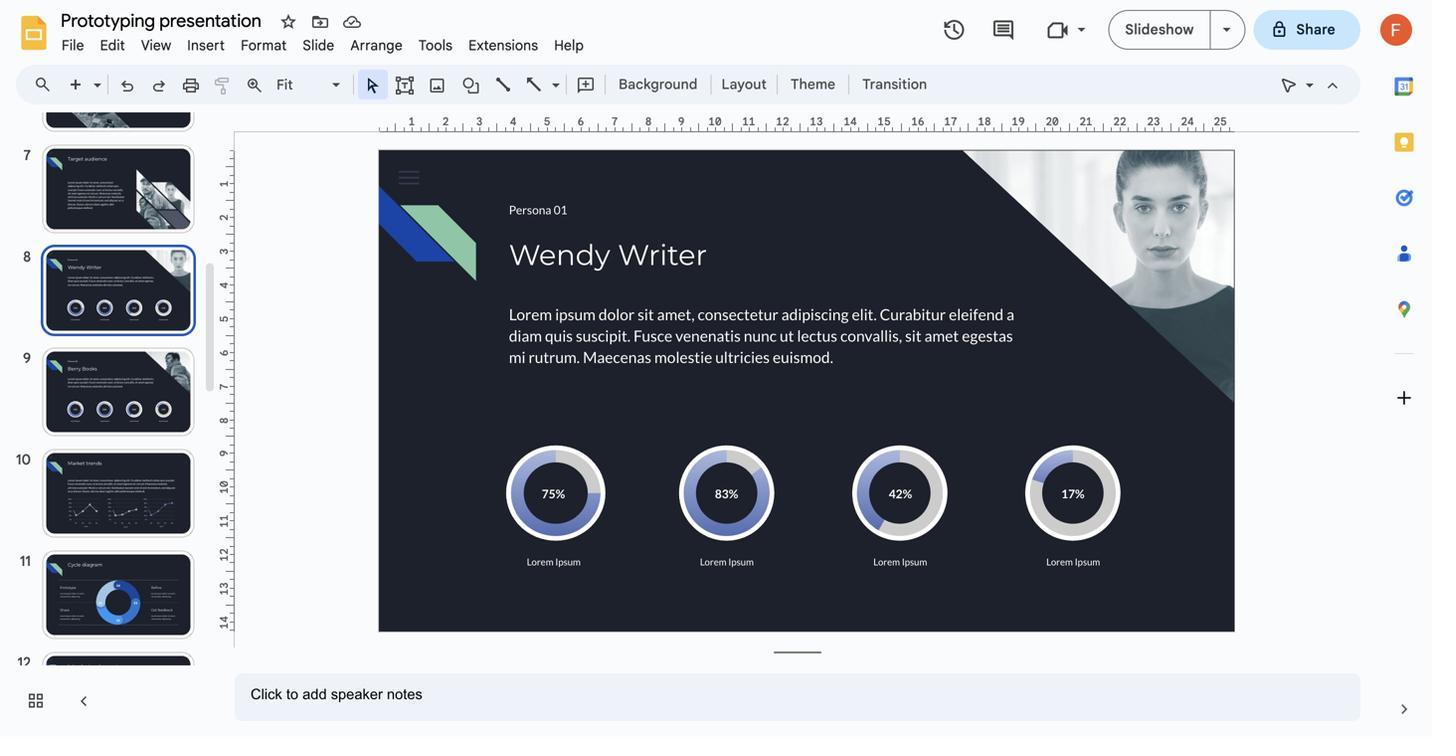 Task type: locate. For each thing, give the bounding box(es) containing it.
arrange menu item
[[343, 34, 411, 57]]

extensions menu item
[[461, 34, 546, 57]]

help menu item
[[546, 34, 592, 57]]

shape image
[[460, 71, 483, 98]]

theme button
[[782, 70, 845, 99]]

extensions
[[469, 37, 538, 54]]

slideshow
[[1125, 21, 1194, 38]]

insert menu item
[[179, 34, 233, 57]]

layout
[[722, 76, 767, 93]]

tab list
[[1377, 59, 1432, 681]]

theme
[[791, 76, 836, 93]]

main toolbar
[[59, 70, 937, 100]]

insert
[[187, 37, 225, 54]]

help
[[554, 37, 584, 54]]

menu bar containing file
[[54, 26, 592, 59]]

background button
[[610, 70, 707, 99]]

tools menu item
[[411, 34, 461, 57]]

slideshow button
[[1108, 10, 1211, 50]]

mode and view toolbar
[[1273, 65, 1349, 104]]

insert image image
[[426, 71, 449, 98]]

application
[[0, 0, 1432, 737]]

Menus field
[[25, 71, 69, 98]]

navigation
[[0, 0, 243, 737]]

tab list inside menu bar banner
[[1377, 59, 1432, 681]]

file menu item
[[54, 34, 92, 57]]

arrange
[[350, 37, 403, 54]]

file
[[62, 37, 84, 54]]

menu bar
[[54, 26, 592, 59]]

menu bar inside menu bar banner
[[54, 26, 592, 59]]



Task type: vqa. For each thing, say whether or not it's contained in the screenshot.
8th "James Peterson" from the bottom of the Version history section on the right of the page
no



Task type: describe. For each thing, give the bounding box(es) containing it.
presentation options image
[[1223, 28, 1231, 32]]

transition
[[862, 76, 927, 93]]

format menu item
[[233, 34, 295, 57]]

slide
[[303, 37, 335, 54]]

tools
[[419, 37, 453, 54]]

application containing slideshow
[[0, 0, 1432, 737]]

transition button
[[853, 70, 936, 99]]

background
[[619, 76, 698, 93]]

share button
[[1254, 10, 1361, 50]]

layout button
[[716, 70, 773, 99]]

Zoom field
[[271, 71, 349, 100]]

Rename text field
[[54, 8, 273, 32]]

share
[[1296, 21, 1336, 38]]

slide menu item
[[295, 34, 343, 57]]

view
[[141, 37, 171, 54]]

menu bar banner
[[0, 0, 1432, 737]]

edit
[[100, 37, 125, 54]]

Zoom text field
[[274, 71, 329, 98]]

view menu item
[[133, 34, 179, 57]]

edit menu item
[[92, 34, 133, 57]]

format
[[241, 37, 287, 54]]

Star checkbox
[[275, 8, 302, 36]]



